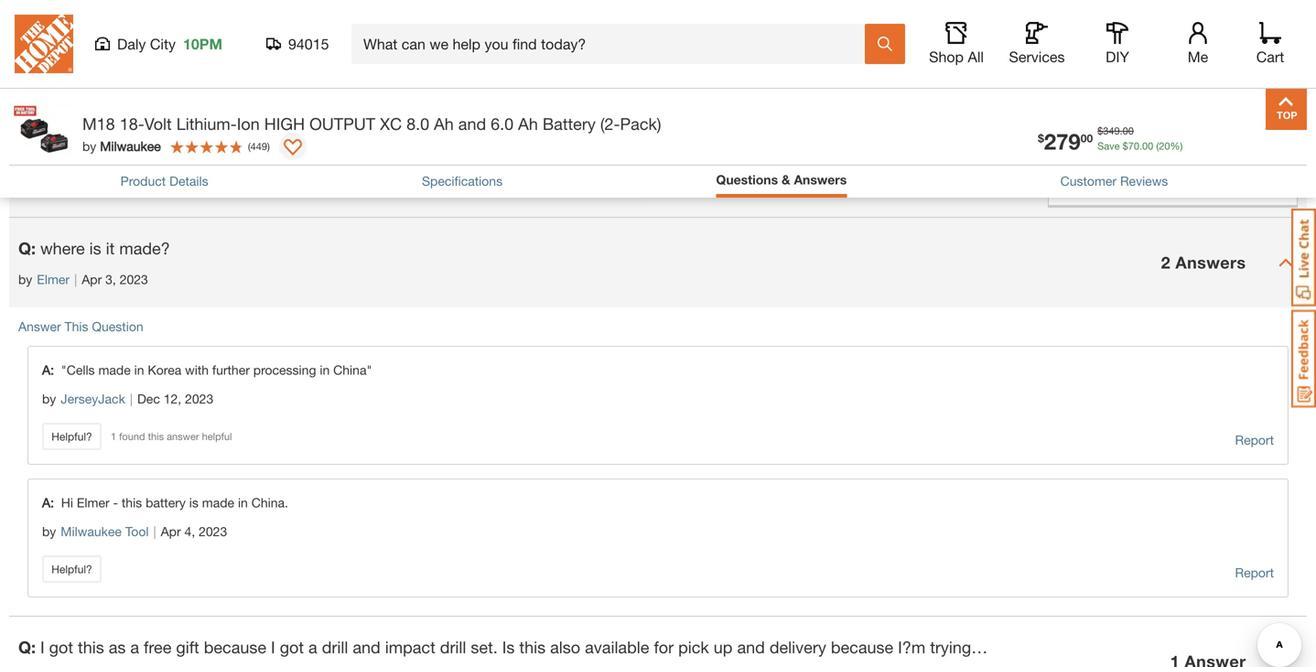 Task type: describe. For each thing, give the bounding box(es) containing it.
& for questions & answers 24 questions
[[93, 12, 105, 32]]

q: for q: where is it made?
[[18, 238, 36, 258]]

349
[[1103, 125, 1120, 137]]

with
[[185, 362, 209, 378]]

i?m
[[898, 638, 926, 657]]

24 inside questions & answers 24 questions
[[9, 41, 23, 56]]

found
[[119, 431, 145, 443]]

"cells
[[61, 362, 95, 378]]

questions & answers
[[716, 172, 847, 187]]

1 horizontal spatial is
[[189, 495, 199, 510]]

0 horizontal spatial and
[[353, 638, 381, 657]]

customer
[[1061, 173, 1117, 188]]

24 for 24
[[116, 182, 131, 197]]

by for hi
[[42, 524, 56, 539]]

this right is
[[519, 638, 546, 657]]

processing
[[253, 362, 316, 378]]

$ 279 00 $ 349 . 00 save $ 70 . 00 ( 20 %)
[[1038, 125, 1183, 154]]

2023 for made?
[[120, 272, 148, 287]]

by milwaukee tool | apr 4, 2023
[[42, 524, 227, 539]]

me
[[1188, 48, 1209, 65]]

0 vertical spatial it
[[106, 238, 115, 258]]

What can we help you find today? search field
[[363, 25, 864, 63]]

diy button
[[1089, 22, 1147, 66]]

a: "cells made in korea with further processing in china"
[[42, 362, 372, 378]]

1 vertical spatial apr
[[161, 524, 181, 539]]

by elmer | apr 3, 2023
[[18, 272, 148, 287]]

1 horizontal spatial and
[[458, 114, 486, 134]]

services button
[[1008, 22, 1067, 66]]

by for where
[[18, 272, 32, 287]]

is
[[502, 638, 515, 657]]

cart
[[1257, 48, 1285, 65]]

details
[[169, 173, 208, 188]]

a inside ask a question button
[[1148, 111, 1157, 130]]

diy
[[1106, 48, 1130, 65]]

ask a question button
[[1048, 102, 1298, 139]]

Search Questions & Answers text field
[[286, 102, 901, 139]]

1 horizontal spatial it
[[1031, 638, 1040, 657]]

shop all
[[929, 48, 984, 65]]

by milwaukee
[[82, 139, 161, 154]]

answer this question link
[[18, 319, 143, 334]]

today
[[1068, 638, 1109, 657]]

8.0
[[407, 114, 429, 134]]

a: hi elmer - this battery is made in china.
[[42, 495, 288, 510]]

dec
[[137, 391, 160, 406]]

)
[[267, 140, 270, 152]]

2 vertical spatial 2023
[[199, 524, 227, 539]]

all
[[968, 48, 984, 65]]

cart link
[[1251, 22, 1291, 66]]

(2-
[[600, 114, 620, 134]]

12,
[[164, 391, 181, 406]]

0 horizontal spatial .
[[1120, 125, 1123, 137]]

jerseyjack button
[[61, 389, 125, 409]]

6.0
[[491, 114, 514, 134]]

specifications
[[422, 173, 503, 188]]

product
[[121, 173, 166, 188]]

1 horizontal spatial $
[[1098, 125, 1103, 137]]

( 449 )
[[248, 140, 270, 152]]

answer
[[18, 319, 61, 334]]

trying
[[930, 638, 972, 657]]

| for made
[[130, 391, 133, 406]]

report for "cells made in korea with further processing in china"
[[1235, 433, 1274, 448]]

10pm
[[183, 35, 222, 53]]

city
[[150, 35, 176, 53]]

shop all button
[[927, 22, 986, 66]]

free
[[144, 638, 172, 657]]

china.
[[252, 495, 288, 510]]

milwaukee for by milwaukee
[[100, 139, 161, 154]]

korea
[[148, 362, 181, 378]]

q: where is it made?
[[18, 238, 170, 258]]

battery
[[543, 114, 596, 134]]

daly
[[117, 35, 146, 53]]

questions element
[[9, 217, 1307, 667]]

m18
[[82, 114, 115, 134]]

further
[[212, 362, 250, 378]]

services
[[1009, 48, 1065, 65]]

1 got from the left
[[49, 638, 73, 657]]

1 i from the left
[[40, 638, 45, 657]]

report button for a: hi elmer - this battery is made in china.
[[1235, 563, 1274, 583]]

ion
[[237, 114, 260, 134]]

ask
[[1114, 111, 1143, 130]]

1 horizontal spatial .
[[1140, 140, 1143, 152]]

| for is
[[74, 272, 77, 287]]

the home depot logo image
[[15, 15, 73, 73]]

2 up from the left
[[1044, 638, 1063, 657]]

2 because from the left
[[831, 638, 894, 657]]

answers for questions & answers 24 questions
[[109, 12, 177, 32]]

this
[[65, 319, 88, 334]]

feedback link image
[[1292, 309, 1316, 408]]

set.
[[471, 638, 498, 657]]

where
[[40, 238, 85, 258]]

impact
[[385, 638, 436, 657]]

elmer button
[[37, 270, 70, 289]]

to
[[976, 638, 991, 657]]

449
[[251, 140, 267, 152]]

this left the as
[[78, 638, 104, 657]]

caret image
[[1279, 255, 1294, 270]]

battery
[[146, 495, 186, 510]]

2 horizontal spatial and
[[737, 638, 765, 657]]

0 horizontal spatial is
[[89, 238, 101, 258]]

by down m18
[[82, 139, 96, 154]]

display image
[[284, 139, 302, 157]]

answer this question
[[18, 319, 143, 334]]

18-
[[120, 114, 144, 134]]

24 questions
[[18, 99, 139, 139]]

available
[[585, 638, 649, 657]]

in for hi elmer - this battery is made in china.
[[238, 495, 248, 510]]

milwaukee tool button
[[61, 522, 149, 542]]

0 horizontal spatial apr
[[82, 272, 102, 287]]



Task type: locate. For each thing, give the bounding box(es) containing it.
1 vertical spatial |
[[130, 391, 133, 406]]

ask a question
[[1114, 111, 1233, 130]]

questions
[[9, 12, 89, 32], [27, 41, 85, 56], [64, 115, 139, 135], [716, 172, 778, 187]]

in for "cells made in korea with further processing in china"
[[320, 362, 330, 378]]

1 up from the left
[[714, 638, 733, 657]]

94015 button
[[266, 35, 330, 53]]

70
[[1129, 140, 1140, 152]]

1 vertical spatial made
[[202, 495, 234, 510]]

1 horizontal spatial because
[[831, 638, 894, 657]]

elmer down where
[[37, 272, 70, 287]]

00 right 70
[[1143, 140, 1154, 152]]

-
[[113, 495, 118, 510]]

2 vertical spatial answers
[[1176, 253, 1246, 272]]

report button for a: "cells made in korea with further processing in china"
[[1235, 430, 1274, 450]]

0 horizontal spatial because
[[204, 638, 266, 657]]

0 vertical spatial 2023
[[120, 272, 148, 287]]

$ up save at the top right
[[1098, 125, 1103, 137]]

question for ask a question
[[1162, 111, 1233, 130]]

1 vertical spatial elmer
[[77, 495, 110, 510]]

daly city 10pm
[[117, 35, 222, 53]]

in left china"
[[320, 362, 330, 378]]

0 horizontal spatial question
[[92, 319, 143, 334]]

1 vertical spatial milwaukee
[[61, 524, 122, 539]]

answers inside questions & answers 24 questions
[[109, 12, 177, 32]]

question up %)
[[1162, 111, 1233, 130]]

$ left save at the top right
[[1038, 132, 1044, 145]]

1 a: from the top
[[42, 362, 54, 378]]

1 vertical spatial report button
[[1235, 563, 1274, 583]]

0 horizontal spatial $
[[1038, 132, 1044, 145]]

1 found this answer helpful
[[111, 431, 232, 443]]

0 horizontal spatial i
[[40, 638, 45, 657]]

for
[[654, 638, 674, 657]]

helpful
[[202, 431, 232, 443]]

2 horizontal spatial 00
[[1143, 140, 1154, 152]]

helpful? button down milwaukee tool button
[[42, 556, 102, 583]]

and left '6.0'
[[458, 114, 486, 134]]

volt
[[144, 114, 172, 134]]

made?
[[119, 238, 170, 258]]

also
[[550, 638, 581, 657]]

q: for q: i got this as a free gift because i got a drill and impact drill set. is this also available for pick up and delivery because i?m trying to pick it up today at the store
[[18, 638, 36, 657]]

1 vertical spatial .
[[1140, 140, 1143, 152]]

0 horizontal spatial it
[[106, 238, 115, 258]]

pack)
[[620, 114, 661, 134]]

1 horizontal spatial pick
[[995, 638, 1026, 657]]

it up 3,
[[106, 238, 115, 258]]

q: left where
[[18, 238, 36, 258]]

2 horizontal spatial $
[[1123, 140, 1129, 152]]

2 helpful? from the top
[[52, 563, 92, 576]]

i
[[40, 638, 45, 657], [271, 638, 275, 657]]

tool
[[125, 524, 149, 539]]

reviews
[[1121, 173, 1168, 188]]

1 ah from the left
[[434, 114, 454, 134]]

0 vertical spatial helpful? button
[[42, 423, 102, 450]]

0 vertical spatial q:
[[18, 238, 36, 258]]

0 horizontal spatial up
[[714, 638, 733, 657]]

2 report button from the top
[[1235, 563, 1274, 583]]

24 for 24 questions
[[18, 99, 55, 139]]

2 horizontal spatial a
[[1148, 111, 1157, 130]]

&
[[93, 12, 105, 32], [782, 172, 791, 187]]

by for "cells
[[42, 391, 56, 406]]

2
[[1161, 253, 1171, 272]]

0 horizontal spatial elmer
[[37, 272, 70, 287]]

4,
[[184, 524, 195, 539]]

drill left impact
[[322, 638, 348, 657]]

2023
[[120, 272, 148, 287], [185, 391, 214, 406], [199, 524, 227, 539]]

0 horizontal spatial 00
[[1081, 132, 1093, 145]]

answers inside questions element
[[1176, 253, 1246, 272]]

2 got from the left
[[280, 638, 304, 657]]

by left jerseyjack
[[42, 391, 56, 406]]

0 horizontal spatial drill
[[322, 638, 348, 657]]

made up "by jerseyjack | dec 12, 2023"
[[98, 362, 131, 378]]

delivery
[[770, 638, 827, 657]]

milwaukee down the 18-
[[100, 139, 161, 154]]

( left the )
[[248, 140, 251, 152]]

gift
[[176, 638, 199, 657]]

0 vertical spatial a:
[[42, 362, 54, 378]]

1 vertical spatial it
[[1031, 638, 1040, 657]]

00 up 70
[[1123, 125, 1134, 137]]

2 a: from the top
[[42, 495, 54, 510]]

milwaukee
[[100, 139, 161, 154], [61, 524, 122, 539]]

helpful? down milwaukee tool button
[[52, 563, 92, 576]]

2 vertical spatial |
[[153, 524, 156, 539]]

this right -
[[122, 495, 142, 510]]

ah right '6.0'
[[518, 114, 538, 134]]

0 vertical spatial &
[[93, 12, 105, 32]]

milwaukee inside questions element
[[61, 524, 122, 539]]

1 horizontal spatial drill
[[440, 638, 466, 657]]

helpful? for second helpful? button from the top of the questions element
[[52, 563, 92, 576]]

report
[[1235, 433, 1274, 448], [1235, 565, 1274, 580]]

0 vertical spatial milwaukee
[[100, 139, 161, 154]]

at
[[1114, 638, 1128, 657]]

1 horizontal spatial ah
[[518, 114, 538, 134]]

1 vertical spatial 2023
[[185, 391, 214, 406]]

by left milwaukee tool button
[[42, 524, 56, 539]]

is right where
[[89, 238, 101, 258]]

i left the as
[[40, 638, 45, 657]]

top button
[[1266, 89, 1307, 130]]

| left dec
[[130, 391, 133, 406]]

helpful? for 1st helpful? button from the top of the questions element
[[52, 430, 92, 443]]

1 pick from the left
[[678, 638, 709, 657]]

2023 for korea
[[185, 391, 214, 406]]

apr left 3,
[[82, 272, 102, 287]]

by left elmer button
[[18, 272, 32, 287]]

0 horizontal spatial in
[[134, 362, 144, 378]]

| right tool
[[153, 524, 156, 539]]

is
[[89, 238, 101, 258], [189, 495, 199, 510]]

( inside "$ 279 00 $ 349 . 00 save $ 70 . 00 ( 20 %)"
[[1157, 140, 1159, 152]]

product image image
[[14, 98, 73, 157]]

0 horizontal spatial ah
[[434, 114, 454, 134]]

2 pick from the left
[[995, 638, 1026, 657]]

$ right save at the top right
[[1123, 140, 1129, 152]]

0 vertical spatial apr
[[82, 272, 102, 287]]

answers for questions & answers
[[794, 172, 847, 187]]

made left china.
[[202, 495, 234, 510]]

up left today
[[1044, 638, 1063, 657]]

question right this on the left of page
[[92, 319, 143, 334]]

in left china.
[[238, 495, 248, 510]]

24 up product image
[[9, 41, 23, 56]]

2 horizontal spatial answers
[[1176, 253, 1246, 272]]

shop
[[929, 48, 964, 65]]

because left i?m at the bottom right of page
[[831, 638, 894, 657]]

1 vertical spatial helpful?
[[52, 563, 92, 576]]

pick right for
[[678, 638, 709, 657]]

1
[[111, 431, 116, 443]]

0 vertical spatial is
[[89, 238, 101, 258]]

live chat image
[[1292, 209, 1316, 307]]

0 horizontal spatial pick
[[678, 638, 709, 657]]

1 vertical spatial a:
[[42, 495, 54, 510]]

24 down by milwaukee
[[116, 182, 131, 197]]

store
[[1160, 638, 1197, 657]]

q:
[[18, 238, 36, 258], [18, 638, 36, 657]]

1 report button from the top
[[1235, 430, 1274, 450]]

2 horizontal spatial |
[[153, 524, 156, 539]]

1 helpful? button from the top
[[42, 423, 102, 450]]

0 horizontal spatial a
[[130, 638, 139, 657]]

0 horizontal spatial &
[[93, 12, 105, 32]]

0 horizontal spatial (
[[248, 140, 251, 152]]

94015
[[288, 35, 329, 53]]

a: left the "cells
[[42, 362, 54, 378]]

0 vertical spatial |
[[74, 272, 77, 287]]

ah
[[434, 114, 454, 134], [518, 114, 538, 134]]

1 vertical spatial report
[[1235, 565, 1274, 580]]

0 vertical spatial answers
[[109, 12, 177, 32]]

the
[[1132, 638, 1156, 657]]

apr
[[82, 272, 102, 287], [161, 524, 181, 539]]

and left delivery
[[737, 638, 765, 657]]

it
[[106, 238, 115, 258], [1031, 638, 1040, 657]]

1 report from the top
[[1235, 433, 1274, 448]]

q: left the as
[[18, 638, 36, 657]]

2 i from the left
[[271, 638, 275, 657]]

1 horizontal spatial apr
[[161, 524, 181, 539]]

( left %)
[[1157, 140, 1159, 152]]

| right elmer button
[[74, 272, 77, 287]]

because right gift
[[204, 638, 266, 657]]

1 helpful? from the top
[[52, 430, 92, 443]]

2 q: from the top
[[18, 638, 36, 657]]

question for answer this question
[[92, 319, 143, 334]]

a: left the hi
[[42, 495, 54, 510]]

0 vertical spatial made
[[98, 362, 131, 378]]

answer
[[167, 431, 199, 443]]

china"
[[333, 362, 372, 378]]

q: i got this as a free gift because i got a drill and impact drill set. is this also available for pick up and delivery because i?m trying to pick it up today at the store
[[18, 638, 1197, 657]]

report button
[[1235, 430, 1274, 450], [1235, 563, 1274, 583]]

1 horizontal spatial made
[[202, 495, 234, 510]]

lithium-
[[176, 114, 237, 134]]

milwaukee for by milwaukee tool | apr 4, 2023
[[61, 524, 122, 539]]

24 left m18
[[18, 99, 55, 139]]

a
[[1148, 111, 1157, 130], [130, 638, 139, 657], [309, 638, 317, 657]]

2 vertical spatial 24
[[116, 182, 131, 197]]

1 ( from the left
[[1157, 140, 1159, 152]]

0 vertical spatial 24
[[9, 41, 23, 56]]

apr left 4, at left
[[161, 524, 181, 539]]

elmer left -
[[77, 495, 110, 510]]

this right found
[[148, 431, 164, 443]]

2023 right 12,
[[185, 391, 214, 406]]

2 ( from the left
[[248, 140, 251, 152]]

0 horizontal spatial |
[[74, 272, 77, 287]]

1 q: from the top
[[18, 238, 36, 258]]

00
[[1123, 125, 1134, 137], [1081, 132, 1093, 145], [1143, 140, 1154, 152]]

me button
[[1169, 22, 1228, 66]]

a:
[[42, 362, 54, 378], [42, 495, 54, 510]]

high
[[264, 114, 305, 134]]

& inside questions & answers 24 questions
[[93, 12, 105, 32]]

product details
[[121, 173, 208, 188]]

1 because from the left
[[204, 638, 266, 657]]

1 horizontal spatial &
[[782, 172, 791, 187]]

1 vertical spatial &
[[782, 172, 791, 187]]

as
[[109, 638, 126, 657]]

2 helpful? button from the top
[[42, 556, 102, 583]]

2 drill from the left
[[440, 638, 466, 657]]

%)
[[1170, 140, 1183, 152]]

question inside button
[[1162, 111, 1233, 130]]

2 horizontal spatial in
[[320, 362, 330, 378]]

1 horizontal spatial up
[[1044, 638, 1063, 657]]

milwaukee down the hi
[[61, 524, 122, 539]]

in left korea
[[134, 362, 144, 378]]

output
[[310, 114, 375, 134]]

drill
[[322, 638, 348, 657], [440, 638, 466, 657]]

made
[[98, 362, 131, 378], [202, 495, 234, 510]]

1 horizontal spatial 00
[[1123, 125, 1134, 137]]

hi
[[61, 495, 73, 510]]

1 horizontal spatial |
[[130, 391, 133, 406]]

0 vertical spatial question
[[1162, 111, 1233, 130]]

20
[[1159, 140, 1170, 152]]

customer reviews
[[1061, 173, 1168, 188]]

0 vertical spatial .
[[1120, 125, 1123, 137]]

|
[[74, 272, 77, 287], [130, 391, 133, 406], [153, 524, 156, 539]]

xc
[[380, 114, 402, 134]]

questions inside 24 questions
[[64, 115, 139, 135]]

i right gift
[[271, 638, 275, 657]]

2 ah from the left
[[518, 114, 538, 134]]

3,
[[105, 272, 116, 287]]

helpful? left 1
[[52, 430, 92, 443]]

0 vertical spatial report button
[[1235, 430, 1274, 450]]

1 drill from the left
[[322, 638, 348, 657]]

0 vertical spatial helpful?
[[52, 430, 92, 443]]

1 vertical spatial helpful? button
[[42, 556, 102, 583]]

pick right to
[[995, 638, 1026, 657]]

0 vertical spatial elmer
[[37, 272, 70, 287]]

0 horizontal spatial got
[[49, 638, 73, 657]]

drill left set.
[[440, 638, 466, 657]]

by
[[82, 139, 96, 154], [18, 272, 32, 287], [42, 391, 56, 406], [42, 524, 56, 539]]

0 horizontal spatial made
[[98, 362, 131, 378]]

1 vertical spatial question
[[92, 319, 143, 334]]

0 horizontal spatial answers
[[109, 12, 177, 32]]

00 left save at the top right
[[1081, 132, 1093, 145]]

product details button
[[121, 172, 208, 191], [121, 172, 208, 191]]

a: for a: "cells made in korea with further processing in china"
[[42, 362, 54, 378]]

it right to
[[1031, 638, 1040, 657]]

2023 right 3,
[[120, 272, 148, 287]]

1 vertical spatial is
[[189, 495, 199, 510]]

up right for
[[714, 638, 733, 657]]

elmer
[[37, 272, 70, 287], [77, 495, 110, 510]]

question
[[1162, 111, 1233, 130], [92, 319, 143, 334]]

1 horizontal spatial in
[[238, 495, 248, 510]]

jerseyjack
[[61, 391, 125, 406]]

report for hi elmer - this battery is made in china.
[[1235, 565, 1274, 580]]

is right battery on the bottom of page
[[189, 495, 199, 510]]

1 horizontal spatial elmer
[[77, 495, 110, 510]]

and left impact
[[353, 638, 381, 657]]

a: for a: hi elmer - this battery is made in china.
[[42, 495, 54, 510]]

2 answers
[[1161, 253, 1246, 272]]

1 vertical spatial 24
[[18, 99, 55, 139]]

1 vertical spatial answers
[[794, 172, 847, 187]]

1 horizontal spatial (
[[1157, 140, 1159, 152]]

1 horizontal spatial question
[[1162, 111, 1233, 130]]

1 horizontal spatial i
[[271, 638, 275, 657]]

helpful?
[[52, 430, 92, 443], [52, 563, 92, 576]]

1 vertical spatial q:
[[18, 638, 36, 657]]

& for questions & answers
[[782, 172, 791, 187]]

1 horizontal spatial answers
[[794, 172, 847, 187]]

1 horizontal spatial a
[[309, 638, 317, 657]]

ah right 8.0
[[434, 114, 454, 134]]

save
[[1098, 140, 1120, 152]]

by jerseyjack | dec 12, 2023
[[42, 391, 214, 406]]

helpful? button left 1
[[42, 423, 102, 450]]

2 report from the top
[[1235, 565, 1274, 580]]

0 vertical spatial report
[[1235, 433, 1274, 448]]

1 horizontal spatial got
[[280, 638, 304, 657]]

2023 right 4, at left
[[199, 524, 227, 539]]



Task type: vqa. For each thing, say whether or not it's contained in the screenshot.
questions
yes



